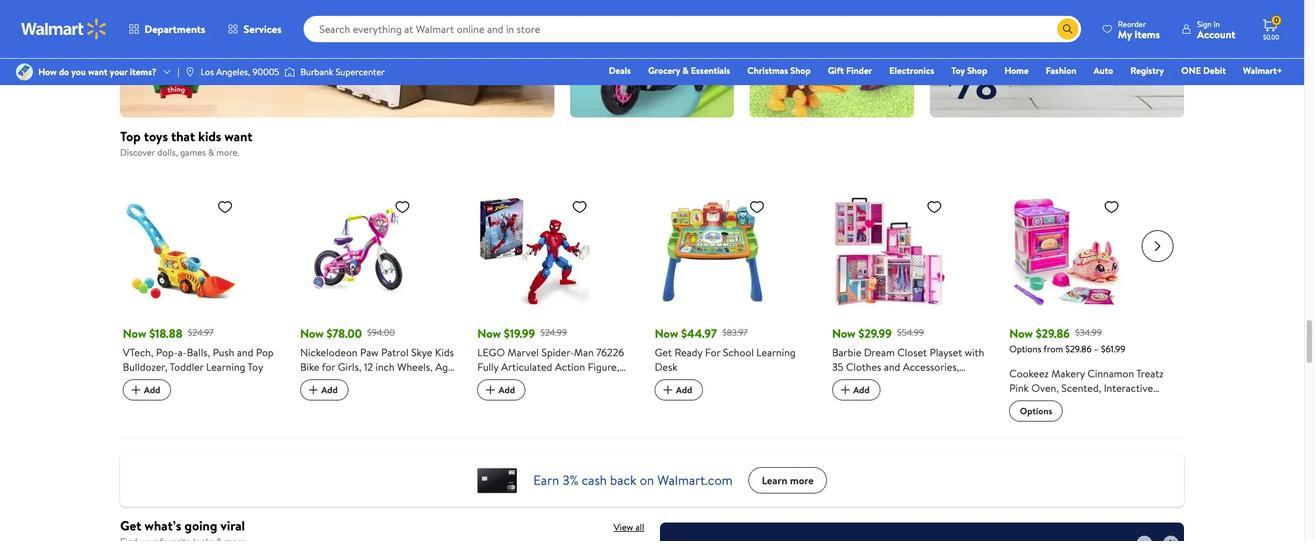 Task type: vqa. For each thing, say whether or not it's contained in the screenshot.
Finder
yes



Task type: describe. For each thing, give the bounding box(es) containing it.
plush,
[[1010, 395, 1037, 410]]

man
[[574, 345, 594, 360]]

walmart image
[[21, 18, 107, 40]]

add to cart image for now $29.99
[[838, 382, 853, 398]]

collectible
[[548, 403, 597, 418]]

more.
[[216, 146, 239, 159]]

add button for now $29.99
[[832, 379, 880, 401]]

$0.00
[[1263, 32, 1280, 42]]

vtech,
[[123, 345, 153, 360]]

nickelodeon
[[300, 345, 358, 360]]

$83.97
[[722, 326, 748, 340]]

see what's trending. #iywyk. shop our social feed, play video image
[[1137, 536, 1153, 541]]

4 add to cart image from the left
[[660, 382, 676, 398]]

add button for now $78.00
[[300, 379, 348, 401]]

add button for now $18.88
[[123, 379, 171, 401]]

ready
[[675, 345, 703, 360]]

treatz
[[1137, 366, 1164, 381]]

departments button
[[118, 13, 217, 45]]

christmas shop link
[[742, 63, 817, 78]]

idea
[[546, 389, 565, 403]]

vtech, pop-a-balls, push and pop bulldozer, toddler learning toy image
[[123, 193, 238, 309]]

|
[[178, 65, 179, 79]]

burbank supercenter
[[301, 65, 385, 79]]

for inside the now $78.00 $94.00 nickelodeon paw patrol skye kids bike for girls, 12 inch wheels, ages 2-4, magenta pink
[[322, 360, 335, 374]]

ages inside cookeez makery cinnamon treatz pink oven, scented, interactive plush, styles vary, ages 5+ options
[[1094, 395, 1117, 410]]

for
[[705, 345, 721, 360]]

action
[[555, 360, 585, 374]]

oven,
[[1032, 381, 1059, 395]]

spider-
[[542, 345, 574, 360]]

playset
[[930, 345, 963, 360]]

services button
[[217, 13, 293, 45]]

$19.99
[[504, 325, 535, 342]]

sign in to add to favorites list, cookeez makery cinnamon treatz pink oven, scented, interactive plush, styles vary, ages 5+ image
[[1104, 199, 1120, 215]]

$18.88
[[149, 325, 183, 342]]

debit
[[1204, 64, 1226, 77]]

gift inside gift finder link
[[828, 64, 844, 77]]

christmas
[[748, 64, 788, 77]]

learn more
[[762, 473, 814, 488]]

2 horizontal spatial toy
[[952, 64, 965, 77]]

3704906-094-xcat-onedebit--nudge banner image
[[477, 465, 518, 496]]

 image for burbank supercenter
[[285, 65, 295, 79]]

add for now $29.99
[[853, 383, 870, 397]]

ages inside the now $78.00 $94.00 nickelodeon paw patrol skye kids bike for girls, 12 inch wheels, ages 2-4, magenta pink
[[435, 360, 458, 374]]

items
[[1135, 27, 1160, 41]]

learn
[[762, 473, 788, 488]]

electronics link
[[884, 63, 940, 78]]

options link
[[1010, 401, 1063, 422]]

dream
[[864, 345, 895, 360]]

add for now $78.00
[[321, 383, 338, 397]]

product group containing now $19.99
[[478, 167, 636, 432]]

deals link
[[603, 63, 637, 78]]

get ready for school learning desk image
[[655, 193, 770, 309]]

learning inside now $18.88 $24.97 vtech, pop-a-balls, push and pop bulldozer, toddler learning toy
[[206, 360, 245, 374]]

inch
[[376, 360, 395, 374]]

earn
[[533, 471, 559, 489]]

auto
[[1094, 64, 1114, 77]]

1 vertical spatial for
[[567, 389, 581, 403]]

& inside 'link'
[[683, 64, 689, 77]]

4 add from the left
[[676, 383, 693, 397]]

sign in to add to favorites list, lego marvel spider-man 76226 fully articulated action figure, super hero movie set with web elements, gift idea for grandchildren, collectible model toy for boys and girls image
[[572, 199, 588, 215]]

product group containing now $29.99
[[832, 167, 991, 422]]

view all
[[614, 521, 644, 534]]

3%
[[563, 471, 579, 489]]

angeles,
[[216, 65, 250, 79]]

top
[[120, 128, 141, 145]]

want inside top toys that kids want discover dolls, games & more.
[[224, 128, 253, 145]]

gift inside "now $19.99 $24.99 lego marvel spider-man 76226 fully articulated action figure, super hero movie set with web elements, gift idea for grandchildren, collectible model toy for boys and girls"
[[525, 389, 543, 403]]

games
[[180, 146, 206, 159]]

now for $44.97
[[655, 325, 679, 342]]

12
[[364, 360, 373, 374]]

product group containing now $44.97
[[655, 167, 814, 422]]

departments
[[145, 22, 205, 36]]

grocery & essentials link
[[642, 63, 736, 78]]

2-
[[300, 374, 310, 389]]

now for $29.86
[[1010, 325, 1033, 342]]

grandchildren,
[[478, 403, 545, 418]]

bulldozer,
[[123, 360, 167, 374]]

Walmart Site-Wide search field
[[303, 16, 1081, 42]]

walmart+
[[1243, 64, 1283, 77]]

toy inside now $18.88 $24.97 vtech, pop-a-balls, push and pop bulldozer, toddler learning toy
[[248, 360, 263, 374]]

and right clothes
[[884, 360, 901, 374]]

barbie dream closet playset with 35  clothes and accessories, mirror and laundry chute image
[[832, 193, 948, 309]]

pink inside cookeez makery cinnamon treatz pink oven, scented, interactive plush, styles vary, ages 5+ options
[[1010, 381, 1029, 395]]

pop
[[256, 345, 274, 360]]

add to cart image for now $19.99
[[483, 382, 499, 398]]

lego
[[478, 345, 505, 360]]

patrol
[[381, 345, 409, 360]]

electronics
[[890, 64, 934, 77]]

one debit
[[1182, 64, 1226, 77]]

1 vertical spatial $29.86
[[1066, 342, 1092, 356]]

now for $78.00
[[300, 325, 324, 342]]

super
[[478, 374, 504, 389]]

0 vertical spatial $29.86
[[1036, 325, 1070, 342]]

accessories,
[[903, 360, 959, 374]]

home
[[1005, 64, 1029, 77]]

kids
[[435, 345, 454, 360]]

wheels,
[[397, 360, 433, 374]]

now $29.86 $34.99 options from $29.86 – $61.99
[[1010, 325, 1126, 356]]

you
[[71, 65, 86, 79]]

going
[[185, 517, 217, 535]]

options inside cookeez makery cinnamon treatz pink oven, scented, interactive plush, styles vary, ages 5+ options
[[1020, 405, 1053, 418]]

–
[[1094, 342, 1099, 356]]

web
[[602, 374, 623, 389]]

toy shop link
[[946, 63, 994, 78]]

skye
[[411, 345, 433, 360]]

what's
[[145, 517, 181, 535]]

kids
[[198, 128, 221, 145]]

& inside top toys that kids want discover dolls, games & more.
[[208, 146, 214, 159]]

set
[[562, 374, 578, 389]]

walmart+ link
[[1237, 63, 1289, 78]]

how
[[38, 65, 57, 79]]

$34.99
[[1075, 326, 1102, 340]]

4 add button from the left
[[655, 379, 703, 401]]

services
[[244, 22, 282, 36]]

in
[[1214, 18, 1220, 29]]

top toys that kids want discover dolls, games & more.
[[120, 128, 253, 159]]

and right mirror
[[864, 374, 880, 389]]

from
[[1044, 342, 1063, 356]]

learn more link
[[749, 467, 827, 494]]

boys
[[511, 418, 533, 432]]

now for $18.88
[[123, 325, 146, 342]]

and inside now $18.88 $24.97 vtech, pop-a-balls, push and pop bulldozer, toddler learning toy
[[237, 345, 253, 360]]

registry
[[1131, 64, 1164, 77]]



Task type: locate. For each thing, give the bounding box(es) containing it.
and inside "now $19.99 $24.99 lego marvel spider-man 76226 fully articulated action figure, super hero movie set with web elements, gift idea for grandchildren, collectible model toy for boys and girls"
[[536, 418, 552, 432]]

add button up grandchildren,
[[478, 379, 526, 401]]

gift left finder
[[828, 64, 844, 77]]

1 horizontal spatial with
[[965, 345, 985, 360]]

$78.00
[[327, 325, 362, 342]]

now up nickelodeon
[[300, 325, 324, 342]]

now up the barbie
[[832, 325, 856, 342]]

sign in to add to favorites list, barbie dream closet playset with 35  clothes and accessories, mirror and laundry chute image
[[927, 199, 943, 215]]

fully
[[478, 360, 499, 374]]

3 product group from the left
[[478, 167, 636, 432]]

reorder
[[1118, 18, 1146, 29]]

deals
[[609, 64, 631, 77]]

options
[[1010, 342, 1042, 356], [1020, 405, 1053, 418]]

cash
[[582, 471, 607, 489]]

shop right the christmas
[[790, 64, 811, 77]]

get
[[655, 345, 672, 360], [120, 517, 141, 535]]

$94.00
[[367, 326, 395, 340]]

on
[[640, 471, 654, 489]]

learning right toddler
[[206, 360, 245, 374]]

1 add to cart image from the left
[[128, 382, 144, 398]]

0 horizontal spatial  image
[[16, 63, 33, 81]]

1 horizontal spatial &
[[683, 64, 689, 77]]

add button down bike
[[300, 379, 348, 401]]

now inside now $44.97 $83.97 get ready for school learning desk
[[655, 325, 679, 342]]

1 vertical spatial get
[[120, 517, 141, 535]]

$29.86
[[1036, 325, 1070, 342], [1066, 342, 1092, 356]]

$54.99
[[897, 326, 924, 340]]

add to cart image down desk
[[660, 382, 676, 398]]

2 add from the left
[[321, 383, 338, 397]]

Search search field
[[303, 16, 1081, 42]]

one
[[1182, 64, 1201, 77]]

with inside now $29.99 $54.99 barbie dream closet playset with 35  clothes and accessories, mirror and laundry chute
[[965, 345, 985, 360]]

0 horizontal spatial gift
[[525, 389, 543, 403]]

add to cart image down bike
[[305, 382, 321, 398]]

supercenter
[[336, 65, 385, 79]]

and left pop
[[237, 345, 253, 360]]

add to cart image down bulldozer, at the bottom of page
[[128, 382, 144, 398]]

2 vertical spatial for
[[495, 418, 509, 432]]

1 horizontal spatial gift
[[828, 64, 844, 77]]

1 vertical spatial options
[[1020, 405, 1053, 418]]

0 vertical spatial ages
[[435, 360, 458, 374]]

add to cart image for now $18.88
[[128, 382, 144, 398]]

2 horizontal spatial for
[[567, 389, 581, 403]]

that
[[171, 128, 195, 145]]

1 horizontal spatial pink
[[1010, 381, 1029, 395]]

for
[[322, 360, 335, 374], [567, 389, 581, 403], [495, 418, 509, 432]]

get what's going viral
[[120, 517, 245, 535]]

school
[[723, 345, 754, 360]]

add to cart image down 35
[[838, 382, 853, 398]]

figure,
[[588, 360, 619, 374]]

pink left oven,
[[1010, 381, 1029, 395]]

toy right push
[[248, 360, 263, 374]]

 image left how
[[16, 63, 33, 81]]

5 add from the left
[[853, 383, 870, 397]]

now inside "now $19.99 $24.99 lego marvel spider-man 76226 fully articulated action figure, super hero movie set with web elements, gift idea for grandchildren, collectible model toy for boys and girls"
[[478, 325, 501, 342]]

balls,
[[187, 345, 210, 360]]

los angeles, 90005
[[201, 65, 279, 79]]

$29.86 up from
[[1036, 325, 1070, 342]]

0 horizontal spatial for
[[322, 360, 335, 374]]

90005
[[252, 65, 279, 79]]

now inside now $29.86 $34.99 options from $29.86 – $61.99
[[1010, 325, 1033, 342]]

1 vertical spatial want
[[224, 128, 253, 145]]

learning
[[757, 345, 796, 360], [206, 360, 245, 374]]

chute
[[922, 374, 950, 389]]

and left girls
[[536, 418, 552, 432]]

0 vertical spatial with
[[965, 345, 985, 360]]

for right bike
[[322, 360, 335, 374]]

view all link
[[614, 521, 644, 534]]

$44.97
[[681, 325, 717, 342]]

product group containing now $29.86
[[1010, 167, 1169, 422]]

product group containing now $18.88
[[123, 167, 282, 422]]

add up grandchildren,
[[499, 383, 515, 397]]

with right 'set'
[[580, 374, 600, 389]]

gift finder
[[828, 64, 872, 77]]

movie
[[532, 374, 560, 389]]

5+
[[1119, 395, 1131, 410]]

$24.97
[[188, 326, 214, 340]]

1 horizontal spatial  image
[[285, 65, 295, 79]]

shop for christmas shop
[[790, 64, 811, 77]]

1 horizontal spatial ages
[[1094, 395, 1117, 410]]

0 horizontal spatial get
[[120, 517, 141, 535]]

6 product group from the left
[[1010, 167, 1169, 422]]

1 vertical spatial with
[[580, 374, 600, 389]]

ages left 5+
[[1094, 395, 1117, 410]]

gift left the idea
[[525, 389, 543, 403]]

add to cart image down fully
[[483, 382, 499, 398]]

cinnamon
[[1088, 366, 1134, 381]]

& down kids
[[208, 146, 214, 159]]

toddler
[[170, 360, 204, 374]]

now for $29.99
[[832, 325, 856, 342]]

0 $0.00
[[1263, 15, 1280, 42]]

shop
[[790, 64, 811, 77], [967, 64, 988, 77]]

auto link
[[1088, 63, 1120, 78]]

0 vertical spatial for
[[322, 360, 335, 374]]

search icon image
[[1063, 24, 1073, 34]]

3 add from the left
[[499, 383, 515, 397]]

want right you
[[88, 65, 108, 79]]

4 now from the left
[[655, 325, 679, 342]]

view
[[614, 521, 633, 534]]

with inside "now $19.99 $24.99 lego marvel spider-man 76226 fully articulated action figure, super hero movie set with web elements, gift idea for grandchildren, collectible model toy for boys and girls"
[[580, 374, 600, 389]]

options down oven,
[[1020, 405, 1053, 418]]

want up more.
[[224, 128, 253, 145]]

grocery
[[648, 64, 680, 77]]

now for $19.99
[[478, 325, 501, 342]]

now $18.88 $24.97 vtech, pop-a-balls, push and pop bulldozer, toddler learning toy
[[123, 325, 274, 374]]

options inside now $29.86 $34.99 options from $29.86 – $61.99
[[1010, 342, 1042, 356]]

0 horizontal spatial ages
[[435, 360, 458, 374]]

2 product group from the left
[[300, 167, 459, 422]]

add button down clothes
[[832, 379, 880, 401]]

essentials
[[691, 64, 730, 77]]

product group containing now $78.00
[[300, 167, 459, 422]]

0 horizontal spatial want
[[88, 65, 108, 79]]

0 vertical spatial get
[[655, 345, 672, 360]]

cookeez makery cinnamon treatz pink oven, scented, interactive plush, styles vary, ages 5+ image
[[1010, 193, 1125, 309]]

clear search field text image
[[1042, 23, 1052, 34]]

one debit link
[[1176, 63, 1232, 78]]

now up 'ready'
[[655, 325, 679, 342]]

add button down desk
[[655, 379, 703, 401]]

0 vertical spatial want
[[88, 65, 108, 79]]

now $78.00 $94.00 nickelodeon paw patrol skye kids bike for girls, 12 inch wheels, ages 2-4, magenta pink
[[300, 325, 458, 389]]

add down desk
[[676, 383, 693, 397]]

3 add to cart image from the left
[[483, 382, 499, 398]]

5 add button from the left
[[832, 379, 880, 401]]

35
[[832, 360, 844, 374]]

2 now from the left
[[300, 325, 324, 342]]

walmart.com
[[658, 471, 733, 489]]

toy
[[952, 64, 965, 77], [248, 360, 263, 374], [478, 418, 493, 432]]

1 add from the left
[[144, 383, 160, 397]]

clothes
[[846, 360, 882, 374]]

dolls,
[[157, 146, 178, 159]]

add button down bulldozer, at the bottom of page
[[123, 379, 171, 401]]

1 vertical spatial ages
[[1094, 395, 1117, 410]]

1 horizontal spatial get
[[655, 345, 672, 360]]

 image
[[16, 63, 33, 81], [285, 65, 295, 79]]

1 horizontal spatial for
[[495, 418, 509, 432]]

and
[[237, 345, 253, 360], [884, 360, 901, 374], [864, 374, 880, 389], [536, 418, 552, 432]]

sign in to add to favorites list, nickelodeon paw patrol skye kids bike for girls, 12 inch wheels, ages 2-4, magenta pink image
[[395, 199, 410, 215]]

items?
[[130, 65, 156, 79]]

& right grocery
[[683, 64, 689, 77]]

 image for how do you want your items?
[[16, 63, 33, 81]]

ages
[[435, 360, 458, 374], [1094, 395, 1117, 410]]

now inside now $18.88 $24.97 vtech, pop-a-balls, push and pop bulldozer, toddler learning toy
[[123, 325, 146, 342]]

now up vtech,
[[123, 325, 146, 342]]

account
[[1197, 27, 1236, 41]]

add to cart image for now $78.00
[[305, 382, 321, 398]]

add down bulldozer, at the bottom of page
[[144, 383, 160, 397]]

see what's trending. #iywyk. shop our social feed, unmute video image
[[1163, 536, 1179, 541]]

add for now $19.99
[[499, 383, 515, 397]]

5 product group from the left
[[832, 167, 991, 422]]

interactive
[[1104, 381, 1153, 395]]

3 now from the left
[[478, 325, 501, 342]]

ages right skye
[[435, 360, 458, 374]]

1 add button from the left
[[123, 379, 171, 401]]

pop-
[[156, 345, 178, 360]]

1 horizontal spatial toy
[[478, 418, 493, 432]]

1 horizontal spatial want
[[224, 128, 253, 145]]

now
[[123, 325, 146, 342], [300, 325, 324, 342], [478, 325, 501, 342], [655, 325, 679, 342], [832, 325, 856, 342], [1010, 325, 1033, 342]]

2 add button from the left
[[300, 379, 348, 401]]

with right playset at the bottom right of the page
[[965, 345, 985, 360]]

girls
[[555, 418, 576, 432]]

6 now from the left
[[1010, 325, 1033, 342]]

for right the idea
[[567, 389, 581, 403]]

nickelodeon paw patrol skye kids bike for girls, 12 inch wheels, ages 2-4, magenta pink image
[[300, 193, 416, 309]]

now inside the now $78.00 $94.00 nickelodeon paw patrol skye kids bike for girls, 12 inch wheels, ages 2-4, magenta pink
[[300, 325, 324, 342]]

1 horizontal spatial shop
[[967, 64, 988, 77]]

next slide for top toys that kids want list image
[[1142, 230, 1174, 262]]

toy right the electronics link
[[952, 64, 965, 77]]

options up cookeez at the bottom right of the page
[[1010, 342, 1042, 356]]

$61.99
[[1101, 342, 1126, 356]]

learning right school
[[757, 345, 796, 360]]

vary,
[[1069, 395, 1092, 410]]

sign
[[1197, 18, 1212, 29]]

add for now $18.88
[[144, 383, 160, 397]]

3 add button from the left
[[478, 379, 526, 401]]

for left boys
[[495, 418, 509, 432]]

toy down elements,
[[478, 418, 493, 432]]

shop for toy shop
[[967, 64, 988, 77]]

shop left home
[[967, 64, 988, 77]]

add to cart image
[[128, 382, 144, 398], [305, 382, 321, 398], [483, 382, 499, 398], [660, 382, 676, 398], [838, 382, 853, 398]]

product group
[[123, 167, 282, 422], [300, 167, 459, 422], [478, 167, 636, 432], [655, 167, 814, 422], [832, 167, 991, 422], [1010, 167, 1169, 422]]

1 vertical spatial toy
[[248, 360, 263, 374]]

2 vertical spatial toy
[[478, 418, 493, 432]]

shop inside "christmas shop" link
[[790, 64, 811, 77]]

add button for now $19.99
[[478, 379, 526, 401]]

learning inside now $44.97 $83.97 get ready for school learning desk
[[757, 345, 796, 360]]

now up lego
[[478, 325, 501, 342]]

laundry
[[883, 374, 919, 389]]

home link
[[999, 63, 1035, 78]]

5 now from the left
[[832, 325, 856, 342]]

sign in to add to favorites list, vtech, pop-a-balls, push and pop bulldozer, toddler learning toy image
[[217, 199, 233, 215]]

1 vertical spatial &
[[208, 146, 214, 159]]

christmas shop
[[748, 64, 811, 77]]

1 vertical spatial gift
[[525, 389, 543, 403]]

lego marvel spider-man 76226 fully articulated action figure, super hero movie set with web elements, gift idea for grandchildren, collectible model toy for boys and girls image
[[478, 193, 593, 309]]

0 horizontal spatial &
[[208, 146, 214, 159]]

4 product group from the left
[[655, 167, 814, 422]]

add down clothes
[[853, 383, 870, 397]]

0 horizontal spatial shop
[[790, 64, 811, 77]]

pink right girls,
[[364, 374, 383, 389]]

5 add to cart image from the left
[[838, 382, 853, 398]]

pink inside the now $78.00 $94.00 nickelodeon paw patrol skye kids bike for girls, 12 inch wheels, ages 2-4, magenta pink
[[364, 374, 383, 389]]

0 vertical spatial &
[[683, 64, 689, 77]]

sign in to add to favorites list, get ready for school learning desk image
[[749, 199, 765, 215]]

0 horizontal spatial toy
[[248, 360, 263, 374]]

pink
[[364, 374, 383, 389], [1010, 381, 1029, 395]]

get left what's
[[120, 517, 141, 535]]

want
[[88, 65, 108, 79], [224, 128, 253, 145]]

shop inside the 'toy shop' link
[[967, 64, 988, 77]]

add right 4,
[[321, 383, 338, 397]]

0
[[1274, 15, 1279, 26]]

cookeez
[[1010, 366, 1049, 381]]

0 vertical spatial options
[[1010, 342, 1042, 356]]

1 product group from the left
[[123, 167, 282, 422]]

2 add to cart image from the left
[[305, 382, 321, 398]]

0 vertical spatial gift
[[828, 64, 844, 77]]

$29.86 left –
[[1066, 342, 1092, 356]]

get left 'ready'
[[655, 345, 672, 360]]

get inside now $44.97 $83.97 get ready for school learning desk
[[655, 345, 672, 360]]

1 shop from the left
[[790, 64, 811, 77]]

1 now from the left
[[123, 325, 146, 342]]

2 shop from the left
[[967, 64, 988, 77]]

now inside now $29.99 $54.99 barbie dream closet playset with 35  clothes and accessories, mirror and laundry chute
[[832, 325, 856, 342]]

toy inside "now $19.99 $24.99 lego marvel spider-man 76226 fully articulated action figure, super hero movie set with web elements, gift idea for grandchildren, collectible model toy for boys and girls"
[[478, 418, 493, 432]]

your
[[110, 65, 128, 79]]

$29.99
[[859, 325, 892, 342]]

0 horizontal spatial learning
[[206, 360, 245, 374]]

desk
[[655, 360, 678, 374]]

1 horizontal spatial learning
[[757, 345, 796, 360]]

now up cookeez at the bottom right of the page
[[1010, 325, 1033, 342]]

0 horizontal spatial pink
[[364, 374, 383, 389]]

0 vertical spatial toy
[[952, 64, 965, 77]]

 image right 90005
[[285, 65, 295, 79]]

0 horizontal spatial with
[[580, 374, 600, 389]]

4,
[[310, 374, 318, 389]]

 image
[[185, 67, 195, 77]]



